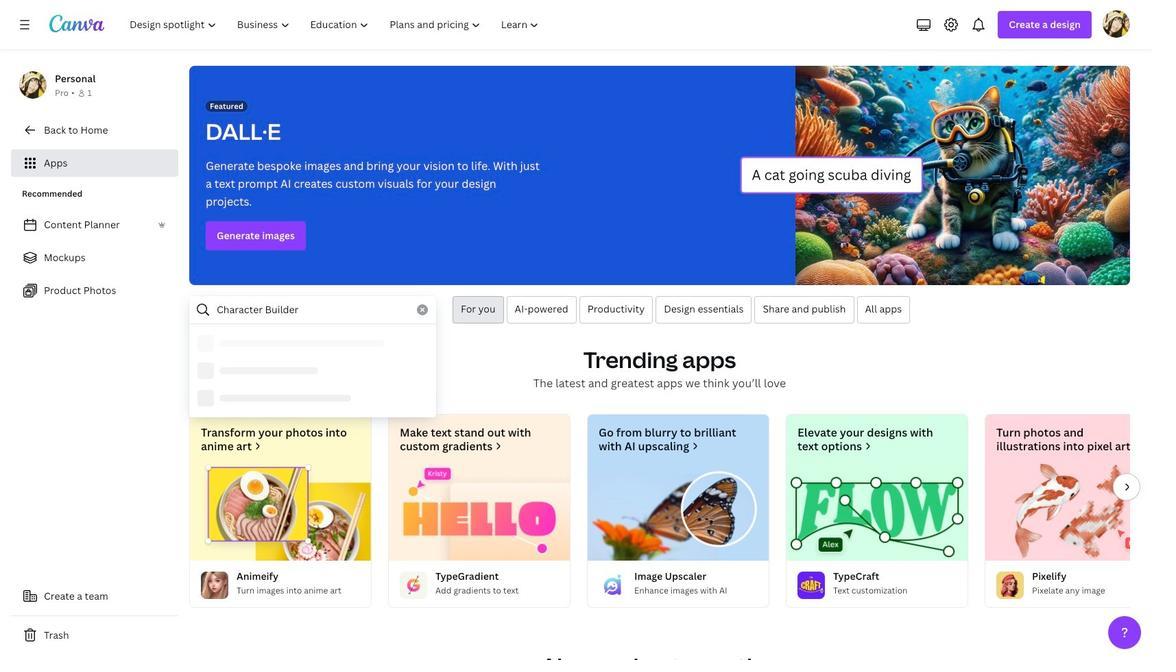 Task type: vqa. For each thing, say whether or not it's contained in the screenshot.
the bottommost "Image Upscaler"
yes



Task type: describe. For each thing, give the bounding box(es) containing it.
stephanie aranda image
[[1103, 10, 1131, 38]]

an image with a cursor next to a text box containing the prompt "a cat going scuba diving" to generate an image. the generated image of a cat doing scuba diving is behind the text box. image
[[740, 66, 1131, 285]]

0 vertical spatial image upscaler image
[[588, 465, 769, 561]]

0 vertical spatial typegradient image
[[389, 465, 570, 561]]

Input field to search for apps search field
[[217, 297, 409, 323]]



Task type: locate. For each thing, give the bounding box(es) containing it.
list
[[11, 211, 178, 305]]

1 vertical spatial image upscaler image
[[599, 572, 626, 600]]

0 vertical spatial pixelify image
[[986, 465, 1153, 561]]

top level navigation element
[[121, 11, 551, 38]]

typecraft image
[[787, 465, 968, 561]]

image upscaler image
[[588, 465, 769, 561], [599, 572, 626, 600]]

typegradient image
[[389, 465, 570, 561], [400, 572, 427, 600]]

animeify image
[[201, 572, 228, 600]]

typecraft image
[[798, 572, 825, 600]]

pixelify image
[[986, 465, 1153, 561], [997, 572, 1024, 600]]

1 vertical spatial typegradient image
[[400, 572, 427, 600]]

1 vertical spatial pixelify image
[[997, 572, 1024, 600]]

animeify image
[[190, 465, 371, 561]]



